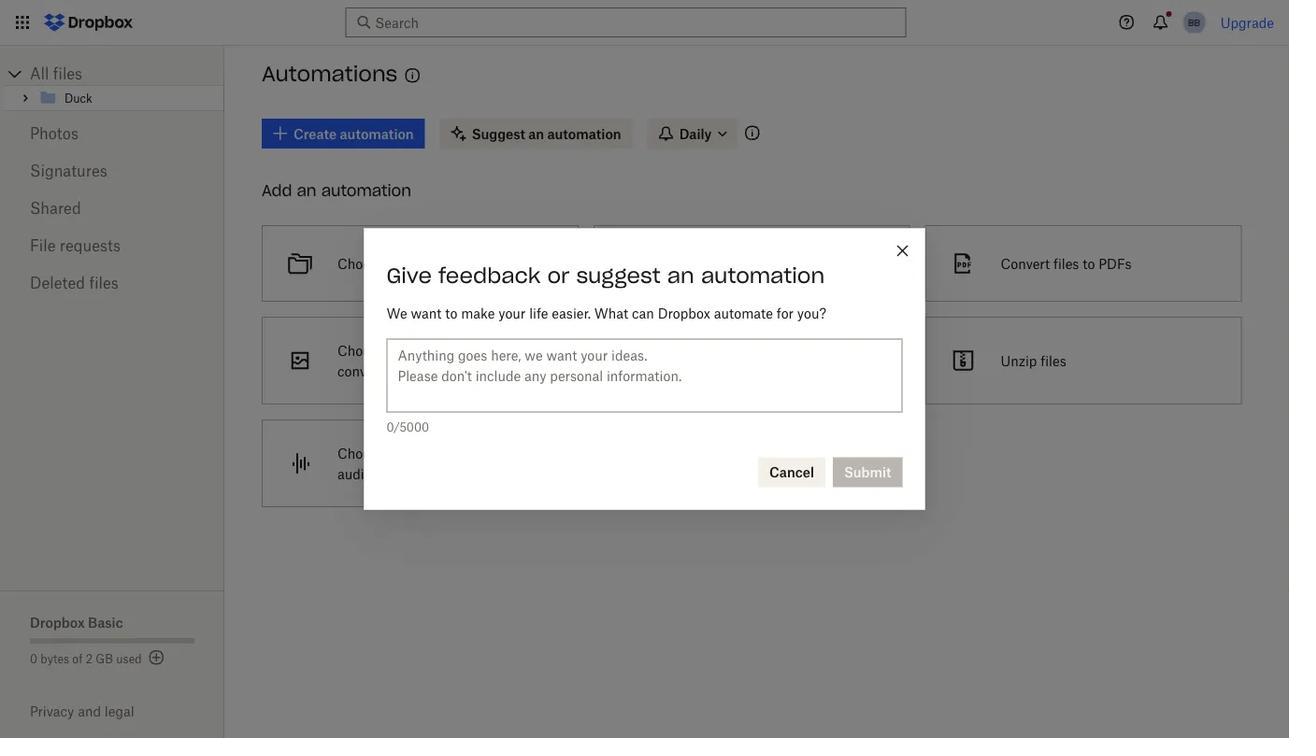 Task type: locate. For each thing, give the bounding box(es) containing it.
a down /
[[388, 446, 395, 462]]

a
[[388, 256, 395, 272], [694, 256, 701, 272], [720, 343, 727, 359], [388, 446, 395, 462]]

files right all
[[53, 65, 82, 83]]

all
[[30, 65, 49, 83]]

shared link
[[30, 190, 195, 227]]

choose up audio
[[338, 446, 384, 462]]

1 horizontal spatial 0
[[387, 421, 394, 435]]

1 vertical spatial file
[[399, 446, 418, 462]]

0 for 0 bytes of 2 gb used
[[30, 652, 37, 666]]

deleted
[[30, 274, 85, 292]]

feedback
[[439, 262, 541, 289]]

files down file requests link
[[89, 274, 119, 292]]

convert files to pdfs
[[1001, 256, 1132, 272]]

file inside choose a file format to convert audio files to
[[399, 446, 418, 462]]

to
[[456, 256, 468, 272], [1083, 256, 1095, 272], [445, 306, 458, 322], [494, 343, 506, 359], [798, 343, 810, 359], [417, 363, 429, 379], [713, 363, 725, 379], [466, 446, 479, 462], [405, 466, 417, 482]]

an
[[297, 181, 317, 200], [668, 262, 695, 289], [388, 343, 403, 359]]

category
[[399, 256, 452, 272]]

0 horizontal spatial 0
[[30, 652, 37, 666]]

0 left '5000'
[[387, 421, 394, 435]]

choose left the image
[[338, 343, 384, 359]]

a inside choose a file format to convert audio files to
[[388, 446, 395, 462]]

signatures
[[30, 162, 107, 180]]

files inside all files link
[[53, 65, 82, 83]]

choose a file format to convert audio files to button
[[254, 412, 586, 515]]

a down automate
[[720, 343, 727, 359]]

videos
[[669, 363, 709, 379]]

privacy
[[30, 704, 74, 720]]

2 vertical spatial convert
[[482, 446, 528, 462]]

for
[[777, 306, 794, 322]]

0 vertical spatial convert
[[814, 343, 860, 359]]

privacy and legal
[[30, 704, 134, 720]]

format down '5000'
[[421, 446, 463, 462]]

an inside choose an image format to convert files to
[[388, 343, 403, 359]]

file down automate
[[731, 343, 750, 359]]

5000
[[400, 421, 429, 435]]

convert inside choose an image format to convert files to
[[338, 363, 384, 379]]

dropbox basic
[[30, 615, 123, 631]]

file requests
[[30, 237, 121, 255]]

signatures link
[[30, 152, 195, 190]]

dropbox logo - go to the homepage image
[[37, 7, 139, 37]]

choose inside choose a category to sort files by button
[[338, 256, 384, 272]]

convert
[[814, 343, 860, 359], [338, 363, 384, 379], [482, 446, 528, 462]]

renames
[[761, 256, 814, 272]]

suggest
[[577, 262, 661, 289]]

format for files
[[449, 343, 490, 359]]

we want to make your life easier. what can dropbox automate for you?
[[387, 306, 827, 322]]

files
[[53, 65, 82, 83], [499, 256, 525, 272], [818, 256, 843, 272], [1054, 256, 1080, 272], [89, 274, 119, 292], [1041, 353, 1067, 369], [387, 363, 413, 379], [375, 466, 401, 482]]

set
[[669, 256, 691, 272]]

0 vertical spatial file
[[731, 343, 750, 359]]

give feedback or suggest an automation
[[387, 262, 825, 289]]

or
[[547, 262, 570, 289]]

a inside choose a file format to convert videos to
[[720, 343, 727, 359]]

convert for choose a file format to convert audio files to
[[482, 446, 528, 462]]

format inside choose a file format to convert videos to
[[753, 343, 794, 359]]

file inside choose a file format to convert videos to
[[731, 343, 750, 359]]

file down 0 / 5000
[[399, 446, 418, 462]]

choose a file format to convert audio files to
[[338, 446, 528, 482]]

choose inside choose a file format to convert audio files to
[[338, 446, 384, 462]]

a left category at left
[[388, 256, 395, 272]]

convert for choose an image format to convert files to
[[338, 363, 384, 379]]

files inside unzip files button
[[1041, 353, 1067, 369]]

upgrade
[[1221, 14, 1275, 30]]

dropbox right can
[[658, 306, 711, 322]]

choose
[[338, 256, 384, 272], [338, 343, 384, 359], [669, 343, 716, 359], [338, 446, 384, 462]]

2 vertical spatial an
[[388, 343, 403, 359]]

choose left give
[[338, 256, 384, 272]]

2
[[86, 652, 93, 666]]

automation inside main content
[[321, 181, 411, 200]]

1 vertical spatial convert
[[338, 363, 384, 379]]

an left the image
[[388, 343, 403, 359]]

that
[[732, 256, 757, 272]]

0 horizontal spatial automation
[[321, 181, 411, 200]]

unzip files button
[[918, 310, 1250, 412]]

easier.
[[552, 306, 591, 322]]

by
[[529, 256, 543, 272]]

files inside convert files to pdfs button
[[1054, 256, 1080, 272]]

0 inside give feedback or suggest an automation dialog
[[387, 421, 394, 435]]

1 horizontal spatial file
[[731, 343, 750, 359]]

an inside dialog
[[668, 262, 695, 289]]

your
[[499, 306, 526, 322]]

all files
[[30, 65, 82, 83]]

format for audio
[[421, 446, 463, 462]]

files inside deleted files link
[[89, 274, 119, 292]]

1 horizontal spatial an
[[388, 343, 403, 359]]

automation right the add
[[321, 181, 411, 200]]

a right the set at the right
[[694, 256, 701, 272]]

2 horizontal spatial an
[[668, 262, 695, 289]]

file
[[30, 237, 56, 255]]

what
[[595, 306, 629, 322]]

files right convert
[[1054, 256, 1080, 272]]

1 vertical spatial an
[[668, 262, 695, 289]]

format inside choose a file format to convert audio files to
[[421, 446, 463, 462]]

1 vertical spatial 0
[[30, 652, 37, 666]]

1 horizontal spatial dropbox
[[658, 306, 711, 322]]

file
[[731, 343, 750, 359], [399, 446, 418, 462]]

shared
[[30, 199, 81, 217]]

choose up videos
[[669, 343, 716, 359]]

1 vertical spatial automation
[[701, 262, 825, 289]]

dropbox
[[658, 306, 711, 322], [30, 615, 85, 631]]

0 horizontal spatial file
[[399, 446, 418, 462]]

files left by
[[499, 256, 525, 272]]

choose inside choose an image format to convert files to
[[338, 343, 384, 359]]

1 horizontal spatial convert
[[482, 446, 528, 462]]

unzip files
[[1001, 353, 1067, 369]]

an left rule
[[668, 262, 695, 289]]

deleted files link
[[30, 265, 195, 302]]

0
[[387, 421, 394, 435], [30, 652, 37, 666]]

files inside choose a file format to convert audio files to
[[375, 466, 401, 482]]

files right unzip
[[1041, 353, 1067, 369]]

upgrade link
[[1221, 14, 1275, 30]]

choose an image format to convert files to
[[338, 343, 506, 379]]

0 vertical spatial an
[[297, 181, 317, 200]]

sort
[[472, 256, 496, 272]]

choose inside choose a file format to convert videos to
[[669, 343, 716, 359]]

choose a file format to convert videos to
[[669, 343, 860, 379]]

0 horizontal spatial convert
[[338, 363, 384, 379]]

0 vertical spatial 0
[[387, 421, 394, 435]]

format down for
[[753, 343, 794, 359]]

add an automation main content
[[254, 106, 1290, 739]]

convert
[[1001, 256, 1050, 272]]

and
[[78, 704, 101, 720]]

convert inside choose a file format to convert videos to
[[814, 343, 860, 359]]

set a rule that renames files button
[[586, 218, 918, 310]]

convert for choose a file format to convert videos to
[[814, 343, 860, 359]]

1 horizontal spatial automation
[[701, 262, 825, 289]]

an for add an automation
[[297, 181, 317, 200]]

give feedback or suggest an automation dialog
[[364, 229, 925, 510]]

format
[[449, 343, 490, 359], [753, 343, 794, 359], [421, 446, 463, 462]]

dropbox up "bytes"
[[30, 615, 85, 631]]

files down the image
[[387, 363, 413, 379]]

0 horizontal spatial an
[[297, 181, 317, 200]]

0 left "bytes"
[[30, 652, 37, 666]]

automation inside dialog
[[701, 262, 825, 289]]

legal
[[105, 704, 134, 720]]

dropbox inside give feedback or suggest an automation dialog
[[658, 306, 711, 322]]

format inside choose an image format to convert files to
[[449, 343, 490, 359]]

automation
[[321, 181, 411, 200], [701, 262, 825, 289]]

an right the add
[[297, 181, 317, 200]]

files right renames
[[818, 256, 843, 272]]

an for choose an image format to convert files to
[[388, 343, 403, 359]]

0 vertical spatial automation
[[321, 181, 411, 200]]

/
[[394, 421, 400, 435]]

0 vertical spatial dropbox
[[658, 306, 711, 322]]

automations
[[262, 61, 398, 87]]

convert inside choose a file format to convert audio files to
[[482, 446, 528, 462]]

1 vertical spatial dropbox
[[30, 615, 85, 631]]

format down make in the top of the page
[[449, 343, 490, 359]]

files right audio
[[375, 466, 401, 482]]

0 for 0 / 5000
[[387, 421, 394, 435]]

automation up automate
[[701, 262, 825, 289]]

2 horizontal spatial convert
[[814, 343, 860, 359]]



Task type: vqa. For each thing, say whether or not it's contained in the screenshot.
Rotate right Button
no



Task type: describe. For each thing, give the bounding box(es) containing it.
requests
[[60, 237, 121, 255]]

automate
[[714, 306, 773, 322]]

audio
[[338, 466, 372, 482]]

global header element
[[0, 0, 1290, 46]]

a for set a rule that renames files
[[694, 256, 701, 272]]

of
[[72, 652, 83, 666]]

cancel button
[[759, 458, 826, 488]]

file for to
[[731, 343, 750, 359]]

0 / 5000
[[387, 421, 429, 435]]

photos link
[[30, 115, 195, 152]]

cancel
[[770, 465, 815, 481]]

bytes
[[40, 652, 69, 666]]

life
[[529, 306, 549, 322]]

all files link
[[30, 63, 224, 85]]

add an automation
[[262, 181, 411, 200]]

privacy and legal link
[[30, 704, 224, 720]]

a for choose a file format to convert audio files to
[[388, 446, 395, 462]]

0 horizontal spatial dropbox
[[30, 615, 85, 631]]

choose an image format to convert files to button
[[254, 310, 586, 412]]

files inside choose a category to sort files by button
[[499, 256, 525, 272]]

all files tree
[[3, 63, 224, 111]]

we
[[387, 306, 407, 322]]

click to watch a demo video image
[[402, 65, 424, 87]]

want
[[411, 306, 442, 322]]

file for files
[[399, 446, 418, 462]]

files inside set a rule that renames files button
[[818, 256, 843, 272]]

file requests link
[[30, 227, 195, 265]]

files inside choose an image format to convert files to
[[387, 363, 413, 379]]

basic
[[88, 615, 123, 631]]

give
[[387, 262, 432, 289]]

unzip
[[1001, 353, 1038, 369]]

a for choose a file format to convert videos to
[[720, 343, 727, 359]]

get more space image
[[146, 647, 168, 670]]

choose a category to sort files by button
[[254, 218, 586, 310]]

convert files to pdfs button
[[918, 218, 1250, 310]]

choose for choose a category to sort files by
[[338, 256, 384, 272]]

can
[[632, 306, 654, 322]]

choose a file format to convert videos to button
[[586, 310, 918, 412]]

to inside dialog
[[445, 306, 458, 322]]

gb
[[96, 652, 113, 666]]

add
[[262, 181, 292, 200]]

image
[[407, 343, 445, 359]]

rule
[[705, 256, 729, 272]]

a for choose a category to sort files by
[[388, 256, 395, 272]]

choose a category to sort files by
[[338, 256, 543, 272]]

choose for choose a file format to convert videos to
[[669, 343, 716, 359]]

used
[[116, 652, 142, 666]]

set a rule that renames files
[[669, 256, 843, 272]]

pdfs
[[1099, 256, 1132, 272]]

deleted files
[[30, 274, 119, 292]]

Anything goes here, we want your ideas.
Please don't include any personal information. text field
[[387, 339, 903, 413]]

format for videos
[[753, 343, 794, 359]]

choose for choose a file format to convert audio files to
[[338, 446, 384, 462]]

you?
[[798, 306, 827, 322]]

0 bytes of 2 gb used
[[30, 652, 142, 666]]

choose for choose an image format to convert files to
[[338, 343, 384, 359]]

photos
[[30, 124, 79, 143]]

make
[[461, 306, 495, 322]]



